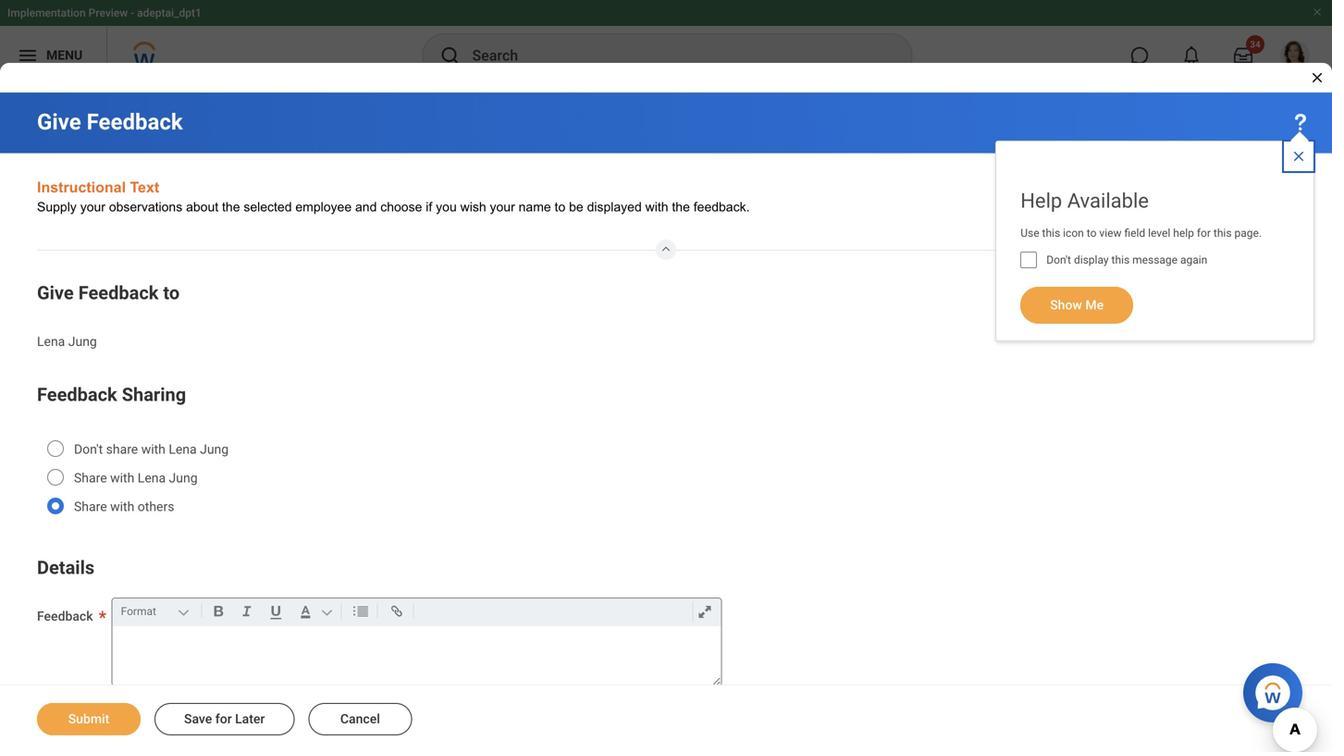 Task type: describe. For each thing, give the bounding box(es) containing it.
2 your from the left
[[490, 200, 515, 214]]

selected
[[244, 200, 292, 214]]

feedback sharing group
[[37, 380, 1296, 531]]

1 horizontal spatial jung
[[169, 471, 198, 486]]

lena jung
[[37, 334, 97, 349]]

name
[[519, 200, 551, 214]]

0 horizontal spatial this
[[1043, 227, 1061, 240]]

implementation preview -   adeptai_dpt1
[[7, 6, 202, 19]]

instructional
[[37, 179, 126, 196]]

close help available image
[[1292, 149, 1307, 164]]

Feedback text field
[[113, 626, 722, 686]]

employee
[[296, 200, 352, 214]]

show
[[1051, 298, 1083, 313]]

feedback inside details group
[[37, 609, 93, 624]]

feedback up text
[[87, 109, 183, 135]]

others
[[138, 499, 174, 514]]

implementation preview -   adeptai_dpt1 banner
[[0, 0, 1333, 85]]

give feedback to button
[[37, 282, 180, 304]]

-
[[131, 6, 134, 19]]

page.
[[1235, 227, 1263, 240]]

supply
[[37, 200, 77, 214]]

choose
[[381, 200, 422, 214]]

don't for don't share with lena jung
[[74, 442, 103, 457]]

if
[[426, 200, 433, 214]]

help available dialog
[[996, 122, 1315, 342]]

1 vertical spatial jung
[[200, 442, 229, 457]]

help
[[1174, 227, 1195, 240]]

about
[[186, 200, 219, 214]]

feedback.
[[694, 200, 750, 214]]

bulleted list image
[[349, 601, 374, 623]]

me
[[1086, 298, 1104, 313]]

message
[[1133, 254, 1178, 267]]

view
[[1100, 227, 1122, 240]]

1 the from the left
[[222, 200, 240, 214]]

format button
[[117, 601, 198, 622]]

cancel button
[[309, 703, 412, 736]]

give feedback
[[37, 109, 183, 135]]

preview
[[89, 6, 128, 19]]

format
[[121, 605, 156, 618]]

feedback sharing
[[37, 384, 186, 406]]

chevron up image
[[655, 240, 678, 255]]

close give feedback image
[[1311, 70, 1325, 85]]

be
[[569, 200, 584, 214]]

feedback up 'lena jung' element
[[78, 282, 159, 304]]

give feedback main content
[[0, 93, 1333, 753]]

observations
[[109, 200, 183, 214]]

bold image
[[206, 601, 231, 623]]

inbox large image
[[1235, 46, 1253, 65]]

wish
[[461, 200, 487, 214]]

1 horizontal spatial this
[[1112, 254, 1130, 267]]

adeptai_dpt1
[[137, 6, 202, 19]]

start guided tours image
[[1290, 111, 1313, 133]]

give for give feedback to
[[37, 282, 74, 304]]

implementation
[[7, 6, 86, 19]]

icon
[[1064, 227, 1085, 240]]

don't display this message again image
[[1021, 252, 1038, 268]]

save for later
[[184, 712, 265, 727]]

with down share
[[110, 471, 135, 486]]

sharing
[[122, 384, 186, 406]]

level
[[1149, 227, 1171, 240]]

field
[[1125, 227, 1146, 240]]

give feedback dialog
[[0, 0, 1333, 753]]

you
[[436, 200, 457, 214]]

1 vertical spatial lena
[[169, 442, 197, 457]]



Task type: locate. For each thing, give the bounding box(es) containing it.
1 horizontal spatial to
[[555, 200, 566, 214]]

use
[[1021, 227, 1040, 240]]

1 share from the top
[[74, 471, 107, 486]]

2 vertical spatial jung
[[169, 471, 198, 486]]

profile logan mcneil element
[[1270, 35, 1322, 76]]

for inside 'help available' dialog
[[1198, 227, 1212, 240]]

again
[[1181, 254, 1208, 267]]

don't for don't display this message again
[[1047, 254, 1072, 267]]

2 share from the top
[[74, 499, 107, 514]]

1 your from the left
[[80, 200, 105, 214]]

cancel
[[341, 712, 380, 727]]

give for give feedback
[[37, 109, 81, 135]]

0 horizontal spatial to
[[163, 282, 180, 304]]

submit
[[68, 712, 109, 727]]

this down view
[[1112, 254, 1130, 267]]

give inside group
[[37, 282, 74, 304]]

jung
[[68, 334, 97, 349], [200, 442, 229, 457], [169, 471, 198, 486]]

give feedback to
[[37, 282, 180, 304]]

display
[[1075, 254, 1109, 267]]

with right share
[[141, 442, 166, 457]]

save for later button
[[155, 703, 295, 736]]

for inside button
[[215, 712, 232, 727]]

0 vertical spatial to
[[555, 200, 566, 214]]

to inside group
[[163, 282, 180, 304]]

2 give from the top
[[37, 282, 74, 304]]

and
[[355, 200, 377, 214]]

1 vertical spatial share
[[74, 499, 107, 514]]

workday assistant region
[[1244, 656, 1311, 723]]

2 vertical spatial lena
[[138, 471, 166, 486]]

share down share with lena jung
[[74, 499, 107, 514]]

your down instructional
[[80, 200, 105, 214]]

link image
[[385, 601, 410, 623]]

notifications large image
[[1183, 46, 1201, 65]]

share
[[106, 442, 138, 457]]

0 vertical spatial give
[[37, 109, 81, 135]]

1 horizontal spatial the
[[672, 200, 690, 214]]

show me
[[1051, 298, 1104, 313]]

to inside 'help available' dialog
[[1087, 227, 1097, 240]]

help
[[1021, 189, 1063, 213]]

the right the 'about'
[[222, 200, 240, 214]]

0 horizontal spatial jung
[[68, 334, 97, 349]]

to right icon
[[1087, 227, 1097, 240]]

to down observations
[[163, 282, 180, 304]]

1 horizontal spatial for
[[1198, 227, 1212, 240]]

2 horizontal spatial to
[[1087, 227, 1097, 240]]

share for share with lena jung
[[74, 471, 107, 486]]

1 vertical spatial for
[[215, 712, 232, 727]]

1 give from the top
[[37, 109, 81, 135]]

with up chevron up icon
[[646, 200, 669, 214]]

save
[[184, 712, 212, 727]]

share for share with others
[[74, 499, 107, 514]]

to left be
[[555, 200, 566, 214]]

the
[[222, 200, 240, 214], [672, 200, 690, 214]]

jung up others at the left bottom
[[169, 471, 198, 486]]

lena jung element
[[37, 331, 97, 349]]

don't right don't display this message again icon
[[1047, 254, 1072, 267]]

don't
[[1047, 254, 1072, 267], [74, 442, 103, 457]]

1 vertical spatial to
[[1087, 227, 1097, 240]]

don't left share
[[74, 442, 103, 457]]

the left feedback.
[[672, 200, 690, 214]]

submit button
[[37, 703, 141, 736]]

lena down "give feedback to"
[[37, 334, 65, 349]]

don't display this message again
[[1047, 254, 1208, 267]]

lena up share with lena jung
[[169, 442, 197, 457]]

share down share
[[74, 471, 107, 486]]

1 horizontal spatial don't
[[1047, 254, 1072, 267]]

1 horizontal spatial lena
[[138, 471, 166, 486]]

share with lena jung
[[74, 471, 198, 486]]

2 horizontal spatial this
[[1214, 227, 1232, 240]]

details
[[37, 557, 95, 579]]

Don't display this message again checkbox
[[1021, 252, 1038, 268]]

with inside instructional text supply your observations about the selected employee and choose if you wish your name to be displayed with the feedback.
[[646, 200, 669, 214]]

0 horizontal spatial the
[[222, 200, 240, 214]]

lena
[[37, 334, 65, 349], [169, 442, 197, 457], [138, 471, 166, 486]]

for
[[1198, 227, 1212, 240], [215, 712, 232, 727]]

don't inside 'help available' dialog
[[1047, 254, 1072, 267]]

jung down give feedback to button
[[68, 334, 97, 349]]

don't inside feedback sharing group
[[74, 442, 103, 457]]

lena inside 'lena jung' element
[[37, 334, 65, 349]]

0 vertical spatial lena
[[37, 334, 65, 349]]

don't share with lena jung
[[74, 442, 229, 457]]

jung right share
[[200, 442, 229, 457]]

details button
[[37, 557, 95, 579]]

0 vertical spatial don't
[[1047, 254, 1072, 267]]

your
[[80, 200, 105, 214], [490, 200, 515, 214]]

instructional text supply your observations about the selected employee and choose if you wish your name to be displayed with the feedback.
[[37, 179, 750, 214]]

this right use
[[1043, 227, 1061, 240]]

search image
[[439, 44, 461, 67]]

give feedback to group
[[37, 279, 1296, 358]]

2 the from the left
[[672, 200, 690, 214]]

this left page.
[[1214, 227, 1232, 240]]

italic image
[[235, 601, 260, 623]]

share with others
[[74, 499, 174, 514]]

0 horizontal spatial don't
[[74, 442, 103, 457]]

give
[[37, 109, 81, 135], [37, 282, 74, 304]]

for right help
[[1198, 227, 1212, 240]]

close environment banner image
[[1313, 6, 1324, 18]]

help available
[[1021, 189, 1150, 213]]

2 vertical spatial to
[[163, 282, 180, 304]]

feedback
[[87, 109, 183, 135], [78, 282, 159, 304], [37, 384, 117, 406], [37, 609, 93, 624]]

0 vertical spatial jung
[[68, 334, 97, 349]]

feedback down lena jung
[[37, 384, 117, 406]]

give up instructional
[[37, 109, 81, 135]]

lena down don't share with lena jung
[[138, 471, 166, 486]]

0 horizontal spatial lena
[[37, 334, 65, 349]]

1 vertical spatial give
[[37, 282, 74, 304]]

text
[[130, 179, 159, 196]]

format group
[[117, 599, 725, 626]]

later
[[235, 712, 265, 727]]

1 vertical spatial don't
[[74, 442, 103, 457]]

details group
[[37, 553, 1296, 687]]

use this icon to view field level help for this page.
[[1021, 227, 1263, 240]]

available
[[1068, 189, 1150, 213]]

action bar region
[[0, 685, 1333, 753]]

1 horizontal spatial your
[[490, 200, 515, 214]]

with
[[646, 200, 669, 214], [141, 442, 166, 457], [110, 471, 135, 486], [110, 499, 135, 514]]

underline image
[[263, 601, 289, 623]]

for right save on the left bottom
[[215, 712, 232, 727]]

0 vertical spatial for
[[1198, 227, 1212, 240]]

feedback sharing button
[[37, 384, 186, 406]]

jung inside "give feedback to" group
[[68, 334, 97, 349]]

show me button
[[1021, 287, 1134, 324]]

your right the wish
[[490, 200, 515, 214]]

maximize image
[[693, 601, 718, 623]]

this
[[1043, 227, 1061, 240], [1214, 227, 1232, 240], [1112, 254, 1130, 267]]

0 vertical spatial share
[[74, 471, 107, 486]]

with down share with lena jung
[[110, 499, 135, 514]]

to
[[555, 200, 566, 214], [1087, 227, 1097, 240], [163, 282, 180, 304]]

feedback down details
[[37, 609, 93, 624]]

0 horizontal spatial your
[[80, 200, 105, 214]]

2 horizontal spatial lena
[[169, 442, 197, 457]]

to inside instructional text supply your observations about the selected employee and choose if you wish your name to be displayed with the feedback.
[[555, 200, 566, 214]]

2 horizontal spatial jung
[[200, 442, 229, 457]]

displayed
[[587, 200, 642, 214]]

share
[[74, 471, 107, 486], [74, 499, 107, 514]]

give up 'lena jung' element
[[37, 282, 74, 304]]

0 horizontal spatial for
[[215, 712, 232, 727]]



Task type: vqa. For each thing, say whether or not it's contained in the screenshot.
'feedback sharing' button
yes



